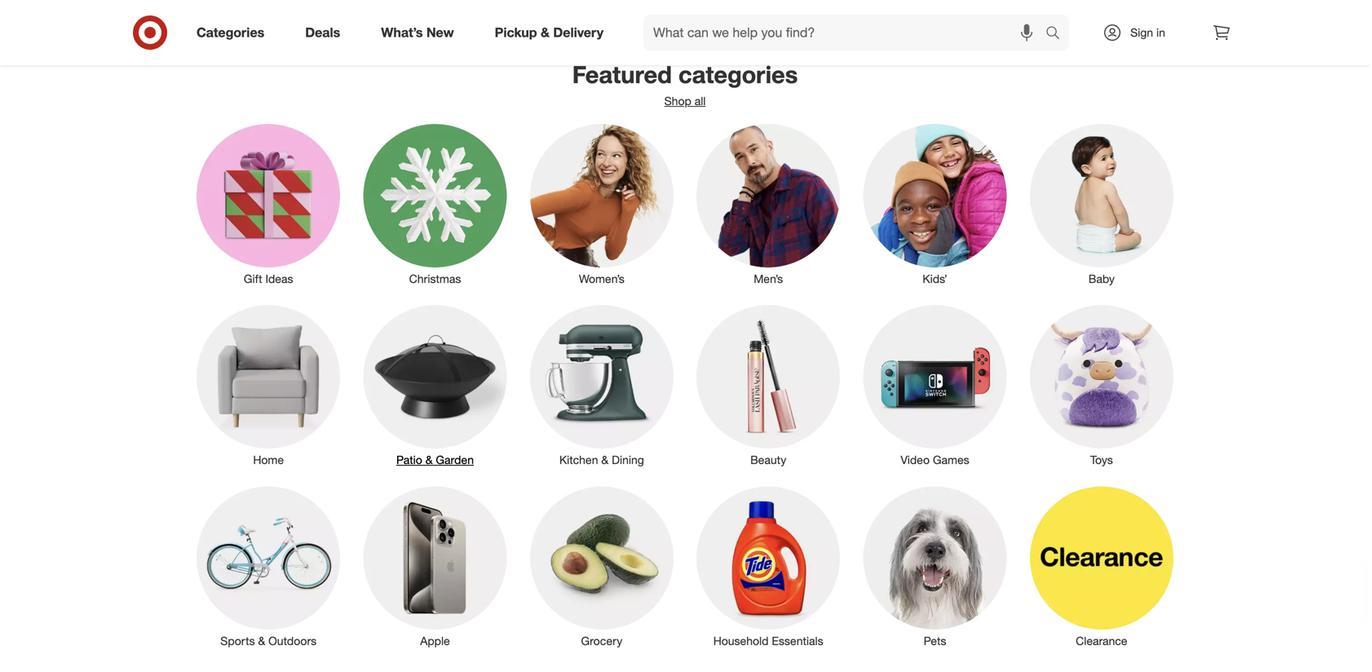 Task type: locate. For each thing, give the bounding box(es) containing it.
& inside 'link'
[[602, 453, 609, 467]]

sports
[[220, 634, 255, 648]]

& inside "link"
[[541, 25, 550, 40]]

categories
[[679, 60, 798, 89]]

men's link
[[685, 121, 852, 287]]

& for kitchen
[[602, 453, 609, 467]]

& for patio
[[426, 453, 433, 467]]

christmas link
[[352, 121, 519, 287]]

pickup & delivery link
[[481, 15, 624, 51]]

video games
[[901, 453, 970, 467]]

new
[[426, 25, 454, 40]]

what's new link
[[367, 15, 474, 51]]

home link
[[185, 302, 352, 468]]

sports & outdoors
[[220, 634, 317, 648]]

delivery
[[553, 25, 604, 40]]

kids'
[[923, 272, 948, 286]]

apple link
[[352, 483, 519, 649]]

deals link
[[291, 15, 361, 51]]

baby link
[[1019, 121, 1185, 287]]

featured
[[572, 60, 672, 89]]

& right patio
[[426, 453, 433, 467]]

apple
[[420, 634, 450, 648]]

beauty link
[[685, 302, 852, 468]]

shop
[[664, 94, 692, 108]]

household essentials
[[713, 634, 824, 648]]

beauty
[[751, 453, 786, 467]]

search button
[[1038, 15, 1078, 54]]

& right sports
[[258, 634, 265, 648]]

outdoors
[[268, 634, 317, 648]]

garden
[[436, 453, 474, 467]]

featured categories shop all
[[572, 60, 798, 108]]

sports & outdoors link
[[185, 483, 352, 649]]

& right pickup
[[541, 25, 550, 40]]

&
[[541, 25, 550, 40], [426, 453, 433, 467], [602, 453, 609, 467], [258, 634, 265, 648]]

gift
[[244, 272, 262, 286]]

clearance
[[1076, 634, 1128, 648]]

shop all link
[[664, 94, 706, 108]]

sign
[[1131, 25, 1153, 40]]

women's link
[[519, 121, 685, 287]]

& left dining
[[602, 453, 609, 467]]

household
[[713, 634, 769, 648]]

& for sports
[[258, 634, 265, 648]]

women's
[[579, 272, 625, 286]]

pets
[[924, 634, 946, 648]]

patio & garden link
[[352, 302, 519, 468]]

dining
[[612, 453, 644, 467]]

what's
[[381, 25, 423, 40]]



Task type: vqa. For each thing, say whether or not it's contained in the screenshot.
Home
yes



Task type: describe. For each thing, give the bounding box(es) containing it.
pets link
[[852, 483, 1019, 649]]

men's
[[754, 272, 783, 286]]

sign in
[[1131, 25, 1165, 40]]

patio
[[396, 453, 422, 467]]

essentials
[[772, 634, 824, 648]]

toys link
[[1019, 302, 1185, 468]]

what's new
[[381, 25, 454, 40]]

sign in link
[[1089, 15, 1191, 51]]

kids' link
[[852, 121, 1019, 287]]

pickup & delivery
[[495, 25, 604, 40]]

kitchen & dining
[[559, 453, 644, 467]]

categories
[[197, 25, 264, 40]]

toys
[[1090, 453, 1113, 467]]

video
[[901, 453, 930, 467]]

gift ideas link
[[185, 121, 352, 287]]

clearance link
[[1019, 483, 1185, 649]]

household essentials link
[[685, 483, 852, 649]]

& for pickup
[[541, 25, 550, 40]]

christmas
[[409, 272, 461, 286]]

ideas
[[265, 272, 293, 286]]

games
[[933, 453, 970, 467]]

gift ideas
[[244, 272, 293, 286]]

What can we help you find? suggestions appear below search field
[[644, 15, 1050, 51]]

pickup
[[495, 25, 537, 40]]

grocery link
[[519, 483, 685, 649]]

grocery
[[581, 634, 623, 648]]

all
[[695, 94, 706, 108]]

video games link
[[852, 302, 1019, 468]]

kitchen & dining link
[[519, 302, 685, 468]]

categories link
[[183, 15, 285, 51]]

in
[[1157, 25, 1165, 40]]

home
[[253, 453, 284, 467]]

search
[[1038, 26, 1078, 42]]

kitchen
[[559, 453, 598, 467]]

deals
[[305, 25, 340, 40]]

baby
[[1089, 272, 1115, 286]]

patio & garden
[[396, 453, 474, 467]]



